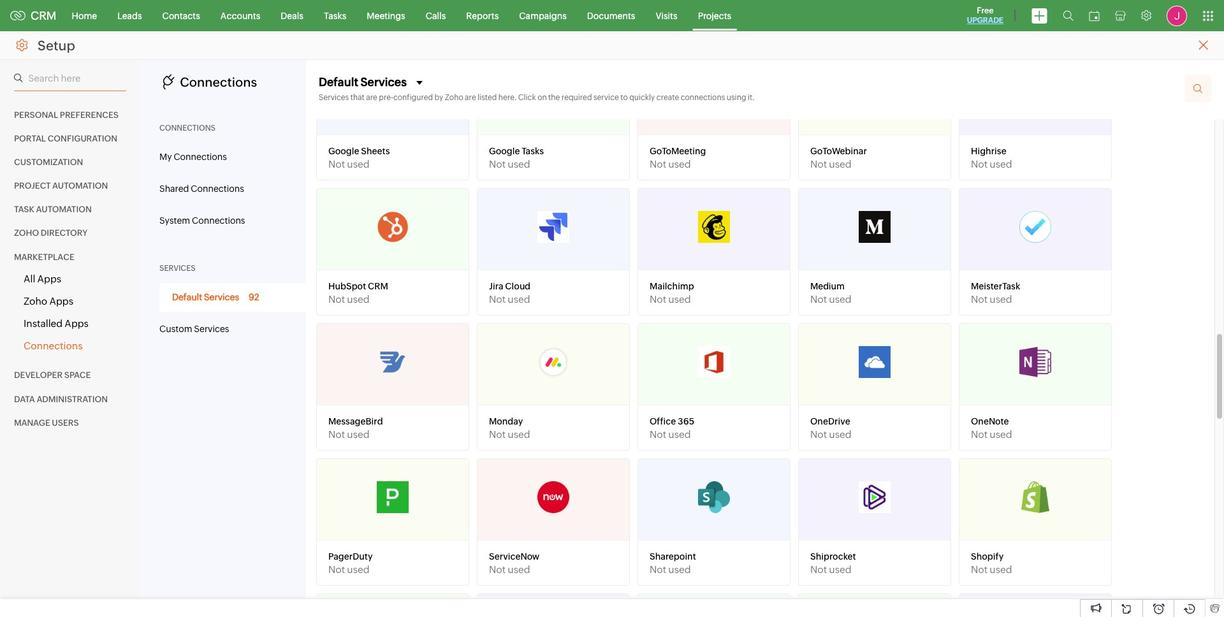 Task type: locate. For each thing, give the bounding box(es) containing it.
meetings
[[367, 11, 405, 21]]

home
[[72, 11, 97, 21]]

search element
[[1055, 0, 1082, 31]]

create menu element
[[1024, 0, 1055, 31]]

documents link
[[577, 0, 646, 31]]

deals
[[281, 11, 303, 21]]

free
[[977, 6, 994, 15]]

crm
[[31, 9, 56, 22]]

home link
[[62, 0, 107, 31]]

search image
[[1063, 10, 1074, 21]]

tasks link
[[314, 0, 357, 31]]

leads link
[[107, 0, 152, 31]]

profile element
[[1159, 0, 1195, 31]]

accounts
[[221, 11, 260, 21]]

deals link
[[271, 0, 314, 31]]

profile image
[[1167, 5, 1187, 26]]

calls
[[426, 11, 446, 21]]

campaigns link
[[509, 0, 577, 31]]

crm link
[[10, 9, 56, 22]]

visits link
[[646, 0, 688, 31]]

leads
[[117, 11, 142, 21]]



Task type: describe. For each thing, give the bounding box(es) containing it.
upgrade
[[967, 16, 1004, 25]]

visits
[[656, 11, 678, 21]]

projects link
[[688, 0, 742, 31]]

contacts link
[[152, 0, 210, 31]]

reports
[[466, 11, 499, 21]]

free upgrade
[[967, 6, 1004, 25]]

calls link
[[416, 0, 456, 31]]

contacts
[[162, 11, 200, 21]]

reports link
[[456, 0, 509, 31]]

tasks
[[324, 11, 346, 21]]

projects
[[698, 11, 732, 21]]

documents
[[587, 11, 635, 21]]

meetings link
[[357, 0, 416, 31]]

accounts link
[[210, 0, 271, 31]]

campaigns
[[519, 11, 567, 21]]

calendar image
[[1089, 11, 1100, 21]]

create menu image
[[1032, 8, 1048, 23]]



Task type: vqa. For each thing, say whether or not it's contained in the screenshot.
list
no



